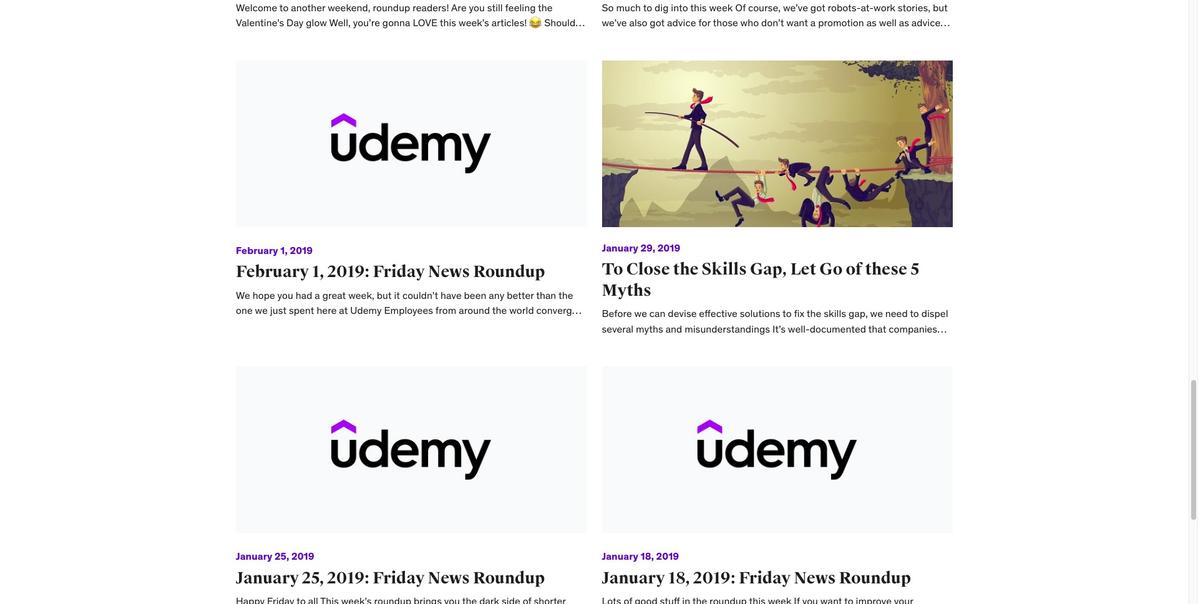 Task type: vqa. For each thing, say whether or not it's contained in the screenshot.
top can
yes



Task type: describe. For each thing, give the bounding box(es) containing it.
18, for 2019:
[[669, 568, 691, 589]]

0 horizontal spatial promotion
[[726, 32, 772, 44]]

2 is from the left
[[816, 353, 823, 366]]

news for february 1, 2019: friday news roundup
[[428, 262, 470, 282]]

january 25, 2019
[[236, 550, 314, 563]]

so much to dig into this week of course, we've got robots-at-work stories, but we've also got advice for those who don't want a promotion as well as advice for those who've gotten the promotion but without a raise if you can make it to the end, we'll help you settle your distracted mind white-collar...
[[602, 1, 949, 59]]

to
[[602, 259, 624, 280]]

gap,
[[750, 259, 788, 280]]

2019: for 1,
[[328, 262, 370, 282]]

robots-
[[828, 1, 861, 14]]

of
[[736, 1, 746, 14]]

of inside to close the skills gap, let go of these 5 myths
[[846, 259, 863, 280]]

part
[[633, 353, 651, 366]]

before we can devise effective solutions to fix the skills gap, we need to dispel several myths and misunderstandings it's well-documented that companies are struggling to hire enough new workers, but historically low unemployment is only part of the problem the bigger challenge is finding people who...
[[602, 307, 949, 366]]

it's
[[773, 323, 786, 335]]

but inside before we can devise effective solutions to fix the skills gap, we need to dispel several myths and misunderstandings it's well-documented that companies are struggling to hire enough new workers, but historically low unemployment is only part of the problem the bigger challenge is finding people who...
[[794, 338, 809, 351]]

well-
[[788, 323, 810, 335]]

1 is from the left
[[602, 353, 609, 366]]

challenge
[[771, 353, 814, 366]]

well
[[880, 16, 897, 29]]

1 horizontal spatial got
[[811, 1, 826, 14]]

dig
[[655, 1, 669, 14]]

2019 for 1,
[[290, 244, 313, 256]]

white-
[[824, 47, 855, 59]]

0 vertical spatial but
[[933, 1, 948, 14]]

february 1, 2019
[[236, 244, 313, 256]]

2 as from the left
[[900, 16, 910, 29]]

february 1, 2019: friday news roundup
[[236, 262, 545, 282]]

1 horizontal spatial promotion
[[819, 16, 865, 29]]

1, for 2019:
[[312, 262, 325, 282]]

make
[[905, 32, 929, 44]]

workers,
[[754, 338, 792, 351]]

january for to close the skills gap, let go of these 5 myths
[[602, 241, 639, 254]]

the
[[720, 353, 737, 366]]

1 horizontal spatial a
[[828, 32, 833, 44]]

effective
[[700, 307, 738, 320]]

january 18, 2019
[[602, 550, 679, 563]]

29,
[[641, 241, 656, 254]]

people
[[859, 353, 890, 366]]

let
[[791, 259, 817, 280]]

close
[[627, 259, 670, 280]]

these
[[866, 259, 908, 280]]

stories,
[[898, 1, 931, 14]]

who've
[[644, 32, 675, 44]]

the right fix on the bottom right
[[807, 307, 822, 320]]

january 25, 2019: friday news roundup
[[236, 568, 545, 589]]

are struggling
[[602, 338, 664, 351]]

course,
[[749, 1, 781, 14]]

need
[[886, 307, 908, 320]]

want
[[787, 16, 809, 29]]

before
[[602, 307, 632, 320]]

january 18, 2019: friday news roundup
[[602, 568, 912, 589]]

friday for 25,
[[373, 568, 425, 589]]

historically
[[812, 338, 860, 351]]

1 as from the left
[[867, 16, 877, 29]]

2 advice from the left
[[912, 16, 941, 29]]

2 we from the left
[[871, 307, 883, 320]]

friday for 18,
[[739, 568, 791, 589]]

myths
[[602, 280, 652, 301]]

we'll
[[641, 47, 661, 59]]

who
[[741, 16, 759, 29]]

1 vertical spatial you
[[685, 47, 701, 59]]

distracted
[[752, 47, 798, 59]]

and
[[666, 323, 683, 335]]

go
[[820, 259, 843, 280]]

2019 for close
[[658, 241, 681, 254]]

january for january 25, 2019: friday news roundup
[[236, 550, 272, 563]]

bigger
[[740, 353, 768, 366]]

problem
[[681, 353, 718, 366]]

january for january 18, 2019: friday news roundup
[[602, 550, 639, 563]]

january 18, 2019: friday news roundup link
[[602, 568, 912, 589]]

to close the skills gap, let go of these 5 myths link
[[602, 259, 920, 301]]

to down and
[[666, 338, 675, 351]]

1 horizontal spatial you
[[868, 32, 884, 44]]

0 vertical spatial those
[[713, 16, 738, 29]]

gotten
[[677, 32, 707, 44]]

february for february 1, 2019: friday news roundup
[[236, 262, 309, 282]]

new
[[733, 338, 752, 351]]

roundup for january 18, 2019: friday news roundup
[[840, 568, 912, 589]]

your
[[731, 47, 750, 59]]

solutions
[[740, 307, 781, 320]]

documented
[[810, 323, 867, 335]]

the inside to close the skills gap, let go of these 5 myths
[[674, 259, 699, 280]]

this
[[691, 1, 707, 14]]

only
[[612, 353, 630, 366]]

unemployment
[[880, 338, 946, 351]]

gap,
[[849, 307, 868, 320]]



Task type: locate. For each thing, give the bounding box(es) containing it.
1 horizontal spatial we've
[[784, 1, 809, 14]]

to left fix on the bottom right
[[783, 307, 792, 320]]

the up settle
[[709, 32, 724, 44]]

february
[[236, 244, 278, 256], [236, 262, 309, 282]]

promotion
[[819, 16, 865, 29], [726, 32, 772, 44]]

collar...
[[855, 47, 887, 59]]

is left only
[[602, 353, 609, 366]]

18,
[[641, 550, 654, 563], [669, 568, 691, 589]]

1 advice from the left
[[668, 16, 696, 29]]

0 vertical spatial a
[[811, 16, 816, 29]]

much
[[617, 1, 641, 14]]

mind
[[800, 47, 822, 59]]

roundup
[[473, 262, 545, 282], [473, 568, 545, 589], [840, 568, 912, 589]]

0 vertical spatial can
[[886, 32, 902, 44]]

1 horizontal spatial of
[[846, 259, 863, 280]]

1 vertical spatial can
[[650, 307, 666, 320]]

the left problem
[[664, 353, 679, 366]]

help
[[663, 47, 682, 59]]

dispel
[[922, 307, 949, 320]]

can
[[886, 32, 902, 44], [650, 307, 666, 320]]

can inside so much to dig into this week of course, we've got robots-at-work stories, but we've also got advice for those who don't want a promotion as well as advice for those who've gotten the promotion but without a raise if you can make it to the end, we'll help you settle your distracted mind white-collar...
[[886, 32, 902, 44]]

to
[[644, 1, 653, 14], [940, 32, 949, 44], [783, 307, 792, 320], [910, 307, 920, 320], [666, 338, 675, 351]]

those
[[713, 16, 738, 29], [617, 32, 642, 44]]

0 horizontal spatial as
[[867, 16, 877, 29]]

0 vertical spatial we've
[[784, 1, 809, 14]]

as
[[867, 16, 877, 29], [900, 16, 910, 29]]

promotion down who
[[726, 32, 772, 44]]

0 horizontal spatial can
[[650, 307, 666, 320]]

at-
[[861, 1, 874, 14]]

as down at-
[[867, 16, 877, 29]]

25, for 2019
[[275, 550, 289, 563]]

0 vertical spatial got
[[811, 1, 826, 14]]

can up myths on the right bottom of page
[[650, 307, 666, 320]]

hire enough
[[678, 338, 731, 351]]

2 february from the top
[[236, 262, 309, 282]]

1 horizontal spatial 18,
[[669, 568, 691, 589]]

5
[[911, 259, 920, 280]]

0 horizontal spatial advice
[[668, 16, 696, 29]]

got left 'robots-'
[[811, 1, 826, 14]]

news for january 25, 2019: friday news roundup
[[428, 568, 470, 589]]

for down so
[[602, 32, 614, 44]]

1 vertical spatial of
[[653, 353, 662, 366]]

got up who've
[[650, 16, 665, 29]]

0 horizontal spatial those
[[617, 32, 642, 44]]

1 horizontal spatial we
[[871, 307, 883, 320]]

but right the stories, in the top right of the page
[[933, 1, 948, 14]]

roundup for february 1, 2019: friday news roundup
[[473, 262, 545, 282]]

1 vertical spatial february
[[236, 262, 309, 282]]

0 horizontal spatial we
[[635, 307, 647, 320]]

0 horizontal spatial you
[[685, 47, 701, 59]]

1 horizontal spatial for
[[699, 16, 711, 29]]

0 horizontal spatial 25,
[[275, 550, 289, 563]]

to up companies
[[910, 307, 920, 320]]

that
[[869, 323, 887, 335]]

1 vertical spatial but
[[775, 32, 790, 44]]

january 29, 2019
[[602, 241, 681, 254]]

0 vertical spatial for
[[699, 16, 711, 29]]

finding
[[826, 353, 857, 366]]

1 vertical spatial promotion
[[726, 32, 772, 44]]

so
[[602, 1, 614, 14]]

1 vertical spatial 1,
[[312, 262, 325, 282]]

advice down the into
[[668, 16, 696, 29]]

myths
[[636, 323, 664, 335]]

can inside before we can devise effective solutions to fix the skills gap, we need to dispel several myths and misunderstandings it's well-documented that companies are struggling to hire enough new workers, but historically low unemployment is only part of the problem the bigger challenge is finding people who...
[[650, 307, 666, 320]]

2019 for 25,
[[292, 550, 314, 563]]

who...
[[892, 353, 918, 366]]

0 vertical spatial you
[[868, 32, 884, 44]]

companies
[[889, 323, 938, 335]]

to left dig
[[644, 1, 653, 14]]

0 horizontal spatial a
[[811, 16, 816, 29]]

1, for 2019
[[280, 244, 288, 256]]

february 1, 2019: friday news roundup link
[[236, 262, 545, 282]]

we up that
[[871, 307, 883, 320]]

several
[[602, 323, 634, 335]]

1 we from the left
[[635, 307, 647, 320]]

fix
[[795, 307, 805, 320]]

we up myths on the right bottom of page
[[635, 307, 647, 320]]

0 horizontal spatial but
[[775, 32, 790, 44]]

0 horizontal spatial is
[[602, 353, 609, 366]]

1 vertical spatial for
[[602, 32, 614, 44]]

also
[[630, 16, 648, 29]]

1 horizontal spatial is
[[816, 353, 823, 366]]

1 vertical spatial we've
[[602, 16, 627, 29]]

0 vertical spatial of
[[846, 259, 863, 280]]

settle
[[703, 47, 728, 59]]

the
[[709, 32, 724, 44], [602, 47, 617, 59], [674, 259, 699, 280], [807, 307, 822, 320], [664, 353, 679, 366]]

2019: for 18,
[[694, 568, 736, 589]]

don't
[[762, 16, 784, 29]]

1 horizontal spatial advice
[[912, 16, 941, 29]]

0 vertical spatial 1,
[[280, 244, 288, 256]]

news for january 18, 2019: friday news roundup
[[794, 568, 836, 589]]

we've up want
[[784, 1, 809, 14]]

of inside before we can devise effective solutions to fix the skills gap, we need to dispel several myths and misunderstandings it's well-documented that companies are struggling to hire enough new workers, but historically low unemployment is only part of the problem the bigger challenge is finding people who...
[[653, 353, 662, 366]]

1 horizontal spatial can
[[886, 32, 902, 44]]

without
[[792, 32, 826, 44]]

friday
[[373, 262, 425, 282], [373, 568, 425, 589], [739, 568, 791, 589]]

is
[[602, 353, 609, 366], [816, 353, 823, 366]]

0 vertical spatial february
[[236, 244, 278, 256]]

of right part
[[653, 353, 662, 366]]

0 horizontal spatial 18,
[[641, 550, 654, 563]]

1 horizontal spatial those
[[713, 16, 738, 29]]

week
[[710, 1, 733, 14]]

misunderstandings
[[685, 323, 770, 335]]

you down gotten
[[685, 47, 701, 59]]

to right it
[[940, 32, 949, 44]]

2019:
[[328, 262, 370, 282], [328, 568, 370, 589], [694, 568, 736, 589]]

we've
[[784, 1, 809, 14], [602, 16, 627, 29]]

2019: for 25,
[[328, 568, 370, 589]]

low
[[862, 338, 877, 351]]

1 vertical spatial 25,
[[302, 568, 324, 589]]

1 vertical spatial 18,
[[669, 568, 691, 589]]

news
[[428, 262, 470, 282], [428, 568, 470, 589], [794, 568, 836, 589]]

into
[[671, 1, 688, 14]]

2019
[[658, 241, 681, 254], [290, 244, 313, 256], [292, 550, 314, 563], [657, 550, 679, 563]]

of right go
[[846, 259, 863, 280]]

the right close
[[674, 259, 699, 280]]

1 horizontal spatial but
[[794, 338, 809, 351]]

0 horizontal spatial for
[[602, 32, 614, 44]]

skills
[[702, 259, 747, 280]]

0 horizontal spatial we've
[[602, 16, 627, 29]]

2019 for 18,
[[657, 550, 679, 563]]

to close the skills gap, let go of these 5 myths
[[602, 259, 920, 301]]

it
[[932, 32, 938, 44]]

1 horizontal spatial 25,
[[302, 568, 324, 589]]

25, for 2019:
[[302, 568, 324, 589]]

a left raise
[[828, 32, 833, 44]]

devise
[[668, 307, 697, 320]]

skills
[[824, 307, 847, 320]]

0 vertical spatial promotion
[[819, 16, 865, 29]]

for down this
[[699, 16, 711, 29]]

0 vertical spatial 18,
[[641, 550, 654, 563]]

1 february from the top
[[236, 244, 278, 256]]

2 vertical spatial but
[[794, 338, 809, 351]]

0 horizontal spatial got
[[650, 16, 665, 29]]

is left finding at the bottom of the page
[[816, 353, 823, 366]]

can down well
[[886, 32, 902, 44]]

2 horizontal spatial but
[[933, 1, 948, 14]]

0 horizontal spatial 1,
[[280, 244, 288, 256]]

1 vertical spatial those
[[617, 32, 642, 44]]

0 vertical spatial 25,
[[275, 550, 289, 563]]

but up the distracted
[[775, 32, 790, 44]]

0 horizontal spatial of
[[653, 353, 662, 366]]

as right well
[[900, 16, 910, 29]]

a right want
[[811, 16, 816, 29]]

for
[[699, 16, 711, 29], [602, 32, 614, 44]]

1 horizontal spatial as
[[900, 16, 910, 29]]

raise
[[836, 32, 857, 44]]

january 25, 2019: friday news roundup link
[[236, 568, 545, 589]]

we've down so
[[602, 16, 627, 29]]

end,
[[619, 47, 639, 59]]

you
[[868, 32, 884, 44], [685, 47, 701, 59]]

roundup for january 25, 2019: friday news roundup
[[473, 568, 545, 589]]

18, for 2019
[[641, 550, 654, 563]]

those up end,
[[617, 32, 642, 44]]

february for february 1, 2019
[[236, 244, 278, 256]]

work
[[874, 1, 896, 14]]

but down well-
[[794, 338, 809, 351]]

you right if
[[868, 32, 884, 44]]

advice up it
[[912, 16, 941, 29]]

the left end,
[[602, 47, 617, 59]]

promotion down 'robots-'
[[819, 16, 865, 29]]

1,
[[280, 244, 288, 256], [312, 262, 325, 282]]

but
[[933, 1, 948, 14], [775, 32, 790, 44], [794, 338, 809, 351]]

we
[[635, 307, 647, 320], [871, 307, 883, 320]]

1 vertical spatial a
[[828, 32, 833, 44]]

1 horizontal spatial 1,
[[312, 262, 325, 282]]

if
[[860, 32, 866, 44]]

those down week
[[713, 16, 738, 29]]

25,
[[275, 550, 289, 563], [302, 568, 324, 589]]

1 vertical spatial got
[[650, 16, 665, 29]]

advice
[[668, 16, 696, 29], [912, 16, 941, 29]]

friday for 1,
[[373, 262, 425, 282]]



